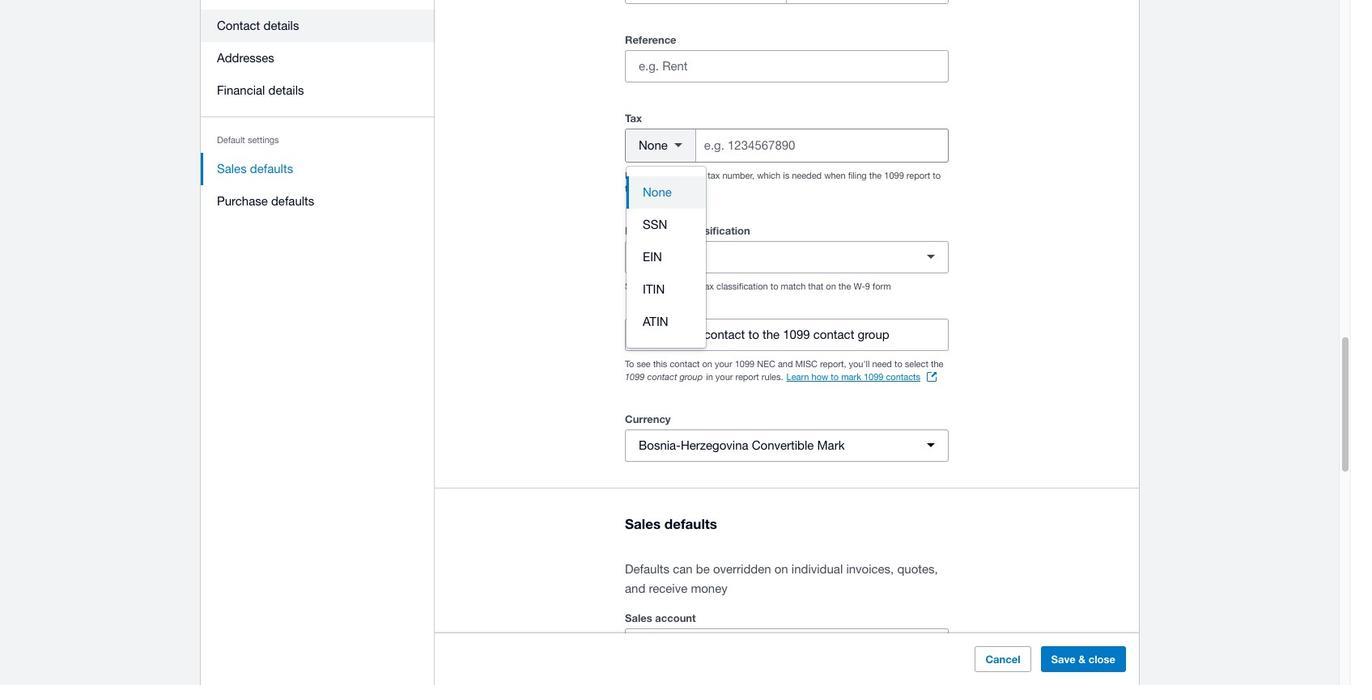 Task type: vqa. For each thing, say whether or not it's contained in the screenshot.
quotes,
yes



Task type: describe. For each thing, give the bounding box(es) containing it.
financial details link
[[201, 75, 435, 107]]

contact up report,
[[814, 328, 855, 341]]

the up nec
[[763, 328, 780, 341]]

herzegovina
[[681, 439, 749, 452]]

atin button
[[627, 306, 706, 338]]

default
[[217, 135, 245, 145]]

your inside enter your contact's tax number, which is needed when filing the 1099 report to the irs.
[[649, 171, 666, 180]]

1 vertical spatial sales
[[625, 516, 661, 533]]

addresses
[[217, 51, 274, 65]]

settings
[[248, 135, 279, 145]]

reference group
[[625, 30, 949, 82]]

be
[[696, 563, 710, 577]]

nec
[[757, 359, 776, 369]]

individual
[[792, 563, 843, 577]]

cancel button
[[975, 647, 1031, 673]]

0 vertical spatial classification
[[684, 224, 751, 237]]

you'll
[[849, 359, 870, 369]]

close
[[1089, 654, 1116, 667]]

w-
[[854, 282, 866, 291]]

details for financial details
[[269, 83, 304, 97]]

enter
[[625, 171, 646, 180]]

need
[[873, 359, 892, 369]]

account
[[655, 612, 696, 625]]

when
[[825, 171, 846, 180]]

federal tax classification
[[625, 224, 751, 237]]

federal
[[625, 224, 663, 237]]

to inside enter your contact's tax number, which is needed when filing the 1099 report to the irs.
[[933, 171, 941, 180]]

defaults for sales defaults link
[[250, 162, 293, 176]]

ein button
[[627, 241, 706, 273]]

needed
[[792, 171, 822, 180]]

and for misc
[[778, 359, 793, 369]]

save
[[1052, 654, 1076, 667]]

2 vertical spatial your
[[716, 372, 733, 382]]

irs.
[[640, 184, 657, 193]]

learn
[[787, 372, 809, 382]]

mark
[[818, 439, 845, 452]]

can
[[673, 563, 693, 577]]

overridden
[[713, 563, 772, 577]]

Bank account number field
[[787, 0, 948, 3]]

0 vertical spatial group
[[858, 328, 890, 341]]

learn how to mark 1099 contacts link
[[787, 371, 937, 384]]

see
[[637, 359, 651, 369]]

1099 up misc
[[783, 328, 810, 341]]

bosnia-
[[639, 439, 681, 452]]

9
[[866, 282, 871, 291]]

0 vertical spatial sales defaults
[[217, 162, 293, 176]]

select
[[905, 359, 929, 369]]

group inside to see this contact on your 1099 nec and misc report, you'll need to select the 1099 contact group in your report rules. learn how to mark 1099 contacts
[[680, 371, 703, 382]]

purchase defaults
[[217, 194, 314, 208]]

save & close button
[[1041, 647, 1127, 673]]

financial
[[217, 83, 265, 97]]

1 vertical spatial sales defaults
[[625, 516, 718, 533]]

save & close
[[1052, 654, 1116, 667]]

ssn
[[643, 218, 668, 231]]

which
[[757, 171, 781, 180]]

the left 'federal'
[[657, 282, 670, 291]]

misc
[[796, 359, 818, 369]]

that
[[809, 282, 824, 291]]

addresses link
[[201, 42, 435, 75]]

sales defaults link
[[201, 153, 435, 185]]

the inside to see this contact on your 1099 nec and misc report, you'll need to select the 1099 contact group in your report rules. learn how to mark 1099 contacts
[[931, 359, 944, 369]]

bosnia-herzegovina convertible mark
[[639, 439, 845, 452]]

1099 down to
[[625, 371, 645, 382]]

tax for federal tax classification
[[702, 282, 714, 291]]

Routing number field
[[626, 0, 786, 3]]

Sales account field
[[626, 630, 948, 661]]

1 horizontal spatial this
[[682, 328, 701, 341]]

ssn button
[[627, 209, 706, 241]]

list box containing none
[[627, 167, 706, 348]]

trust/estate
[[639, 250, 704, 264]]

1 vertical spatial tax
[[666, 224, 681, 237]]

2 vertical spatial defaults
[[665, 516, 718, 533]]

to up contacts on the bottom
[[895, 359, 903, 369]]

ein
[[643, 250, 662, 264]]

0 vertical spatial on
[[826, 282, 836, 291]]

report,
[[820, 359, 847, 369]]

how
[[812, 372, 829, 382]]

money
[[691, 582, 728, 596]]

enter your contact's tax number, which is needed when filing the 1099 report to the irs.
[[625, 171, 941, 193]]

0 vertical spatial group
[[625, 0, 949, 4]]

this inside to see this contact on your 1099 nec and misc report, you'll need to select the 1099 contact group in your report rules. learn how to mark 1099 contacts
[[653, 359, 668, 369]]

mark
[[842, 372, 862, 382]]

federal
[[672, 282, 700, 291]]



Task type: locate. For each thing, give the bounding box(es) containing it.
none down tax
[[639, 139, 668, 152]]

and up learn
[[778, 359, 793, 369]]

none inside popup button
[[639, 139, 668, 152]]

reference
[[625, 33, 677, 46]]

to see this contact on your 1099 nec and misc report, you'll need to select the 1099 contact group in your report rules. learn how to mark 1099 contacts
[[625, 359, 944, 382]]

0 horizontal spatial group
[[680, 371, 703, 382]]

1 vertical spatial classification
[[717, 282, 768, 291]]

specify
[[625, 282, 655, 291]]

none down the enter
[[643, 185, 672, 199]]

tax
[[708, 171, 720, 180], [666, 224, 681, 237], [702, 282, 714, 291]]

details right the contact
[[264, 19, 299, 32]]

defaults down settings
[[250, 162, 293, 176]]

on right that
[[826, 282, 836, 291]]

2 horizontal spatial on
[[826, 282, 836, 291]]

1 vertical spatial report
[[736, 372, 760, 382]]

1 vertical spatial group
[[680, 371, 703, 382]]

2 vertical spatial on
[[775, 563, 789, 577]]

to down report,
[[831, 372, 839, 382]]

and
[[778, 359, 793, 369], [625, 582, 646, 596]]

to right filing
[[933, 171, 941, 180]]

in
[[706, 372, 713, 382]]

0 horizontal spatial sales defaults
[[217, 162, 293, 176]]

the
[[870, 171, 882, 180], [625, 184, 638, 193], [657, 282, 670, 291], [839, 282, 851, 291], [763, 328, 780, 341], [931, 359, 944, 369]]

0 vertical spatial this
[[682, 328, 701, 341]]

receive
[[649, 582, 688, 596]]

sales
[[217, 162, 247, 176], [625, 516, 661, 533], [625, 612, 653, 625]]

none button
[[626, 129, 696, 162]]

Tax text field
[[703, 130, 948, 161]]

number,
[[723, 171, 755, 180]]

report down nec
[[736, 372, 760, 382]]

on
[[826, 282, 836, 291], [703, 359, 713, 369], [775, 563, 789, 577]]

1 horizontal spatial group
[[858, 328, 890, 341]]

tax left number,
[[708, 171, 720, 180]]

specify the federal tax classification to match that on the w-9 form
[[625, 282, 891, 291]]

group left "in"
[[680, 371, 703, 382]]

0 horizontal spatial and
[[625, 582, 646, 596]]

1 horizontal spatial on
[[775, 563, 789, 577]]

rules.
[[762, 372, 784, 382]]

trust/estate button
[[625, 241, 949, 273]]

contact details
[[217, 19, 299, 32]]

to left match
[[771, 282, 779, 291]]

1 vertical spatial on
[[703, 359, 713, 369]]

0 horizontal spatial this
[[653, 359, 668, 369]]

0 vertical spatial your
[[649, 171, 666, 180]]

bosnia-herzegovina convertible mark button
[[625, 430, 949, 462]]

and down defaults
[[625, 582, 646, 596]]

the down the enter
[[625, 184, 638, 193]]

defaults inside "link"
[[271, 194, 314, 208]]

defaults for purchase defaults "link"
[[271, 194, 314, 208]]

sales defaults down default settings
[[217, 162, 293, 176]]

report inside to see this contact on your 1099 nec and misc report, you'll need to select the 1099 contact group in your report rules. learn how to mark 1099 contacts
[[736, 372, 760, 382]]

classification up 'trust/estate'
[[684, 224, 751, 237]]

contact
[[704, 328, 745, 341], [814, 328, 855, 341], [670, 359, 700, 369], [648, 371, 677, 382]]

defaults down sales defaults link
[[271, 194, 314, 208]]

quotes,
[[898, 563, 938, 577]]

financial details
[[217, 83, 304, 97]]

is
[[783, 171, 790, 180]]

none for none button at the top of page
[[643, 185, 672, 199]]

1 vertical spatial none
[[643, 185, 672, 199]]

on left individual
[[775, 563, 789, 577]]

1 horizontal spatial report
[[907, 171, 931, 180]]

tax up 'trust/estate'
[[666, 224, 681, 237]]

1 vertical spatial details
[[269, 83, 304, 97]]

1 vertical spatial group
[[627, 167, 706, 348]]

list box
[[627, 167, 706, 348]]

tax right 'federal'
[[702, 282, 714, 291]]

defaults
[[625, 563, 670, 577]]

atin
[[643, 315, 669, 329]]

none inside button
[[643, 185, 672, 199]]

sales defaults
[[217, 162, 293, 176], [625, 516, 718, 533]]

0 vertical spatial tax
[[708, 171, 720, 180]]

menu containing contact details
[[201, 0, 435, 228]]

details down addresses link
[[269, 83, 304, 97]]

filing
[[848, 171, 867, 180]]

on for report,
[[703, 359, 713, 369]]

on for money
[[775, 563, 789, 577]]

classification
[[684, 224, 751, 237], [717, 282, 768, 291]]

purchase
[[217, 194, 268, 208]]

and inside the defaults can be overridden on individual invoices, quotes, and receive money
[[625, 582, 646, 596]]

purchase defaults link
[[201, 185, 435, 218]]

none
[[639, 139, 668, 152], [643, 185, 672, 199]]

details for contact details
[[264, 19, 299, 32]]

sales down default
[[217, 162, 247, 176]]

1 vertical spatial defaults
[[271, 194, 314, 208]]

2 vertical spatial sales
[[625, 612, 653, 625]]

contact down add
[[670, 359, 700, 369]]

&
[[1079, 654, 1086, 667]]

to up nec
[[749, 328, 760, 341]]

your left nec
[[715, 359, 733, 369]]

your right "in"
[[716, 372, 733, 382]]

report
[[907, 171, 931, 180], [736, 372, 760, 382]]

defaults
[[250, 162, 293, 176], [271, 194, 314, 208], [665, 516, 718, 533]]

contact's
[[669, 171, 706, 180]]

0 vertical spatial report
[[907, 171, 931, 180]]

this
[[682, 328, 701, 341], [653, 359, 668, 369]]

your
[[649, 171, 666, 180], [715, 359, 733, 369], [716, 372, 733, 382]]

1 vertical spatial and
[[625, 582, 646, 596]]

0 vertical spatial and
[[778, 359, 793, 369]]

none for none popup button
[[639, 139, 668, 152]]

contact
[[217, 19, 260, 32]]

1099 down need
[[864, 372, 884, 382]]

itin button
[[627, 273, 706, 306]]

on up "in"
[[703, 359, 713, 369]]

contact details link
[[201, 10, 435, 42]]

currency
[[625, 413, 671, 426]]

contact up "in"
[[704, 328, 745, 341]]

0 vertical spatial none
[[639, 139, 668, 152]]

the right filing
[[870, 171, 882, 180]]

sales up defaults
[[625, 516, 661, 533]]

group
[[858, 328, 890, 341], [680, 371, 703, 382]]

details
[[264, 19, 299, 32], [269, 83, 304, 97]]

group
[[625, 0, 949, 4], [627, 167, 706, 348]]

1099 left nec
[[735, 359, 755, 369]]

1099
[[885, 171, 904, 180], [783, 328, 810, 341], [735, 359, 755, 369], [625, 371, 645, 382], [864, 372, 884, 382]]

0 horizontal spatial on
[[703, 359, 713, 369]]

on inside to see this contact on your 1099 nec and misc report, you'll need to select the 1099 contact group in your report rules. learn how to mark 1099 contacts
[[703, 359, 713, 369]]

0 horizontal spatial report
[[736, 372, 760, 382]]

sales defaults up the can at bottom
[[625, 516, 718, 533]]

defaults can be overridden on individual invoices, quotes, and receive money
[[625, 563, 938, 596]]

1099 right filing
[[885, 171, 904, 180]]

1 horizontal spatial sales defaults
[[625, 516, 718, 533]]

defaults up the can at bottom
[[665, 516, 718, 533]]

cancel
[[986, 654, 1021, 667]]

1 horizontal spatial and
[[778, 359, 793, 369]]

contact down see
[[648, 371, 677, 382]]

the right select
[[931, 359, 944, 369]]

sales left account
[[625, 612, 653, 625]]

add
[[656, 328, 678, 341]]

the left w-
[[839, 282, 851, 291]]

contacts
[[886, 372, 921, 382]]

menu
[[201, 0, 435, 228]]

group up need
[[858, 328, 890, 341]]

1 vertical spatial your
[[715, 359, 733, 369]]

tax for tax
[[708, 171, 720, 180]]

0 vertical spatial defaults
[[250, 162, 293, 176]]

group containing none
[[627, 167, 706, 348]]

report inside enter your contact's tax number, which is needed when filing the 1099 report to the irs.
[[907, 171, 931, 180]]

tax
[[625, 111, 642, 124]]

your up irs.
[[649, 171, 666, 180]]

to
[[625, 359, 634, 369]]

match
[[781, 282, 806, 291]]

form
[[873, 282, 891, 291]]

and for receive
[[625, 582, 646, 596]]

classification left match
[[717, 282, 768, 291]]

invoices,
[[847, 563, 894, 577]]

report right filing
[[907, 171, 931, 180]]

and inside to see this contact on your 1099 nec and misc report, you'll need to select the 1099 contact group in your report rules. learn how to mark 1099 contacts
[[778, 359, 793, 369]]

itin
[[643, 282, 665, 296]]

none button
[[627, 176, 706, 209]]

sales account
[[625, 612, 696, 625]]

1099 inside enter your contact's tax number, which is needed when filing the 1099 report to the irs.
[[885, 171, 904, 180]]

2 vertical spatial tax
[[702, 282, 714, 291]]

0 vertical spatial sales
[[217, 162, 247, 176]]

Reference field
[[626, 51, 948, 82]]

on inside the defaults can be overridden on individual invoices, quotes, and receive money
[[775, 563, 789, 577]]

0 vertical spatial details
[[264, 19, 299, 32]]

default settings
[[217, 135, 279, 145]]

this right add
[[682, 328, 701, 341]]

add this contact to the 1099 contact group
[[656, 328, 890, 341]]

tax inside enter your contact's tax number, which is needed when filing the 1099 report to the irs.
[[708, 171, 720, 180]]

this right see
[[653, 359, 668, 369]]

convertible
[[752, 439, 814, 452]]

1 vertical spatial this
[[653, 359, 668, 369]]



